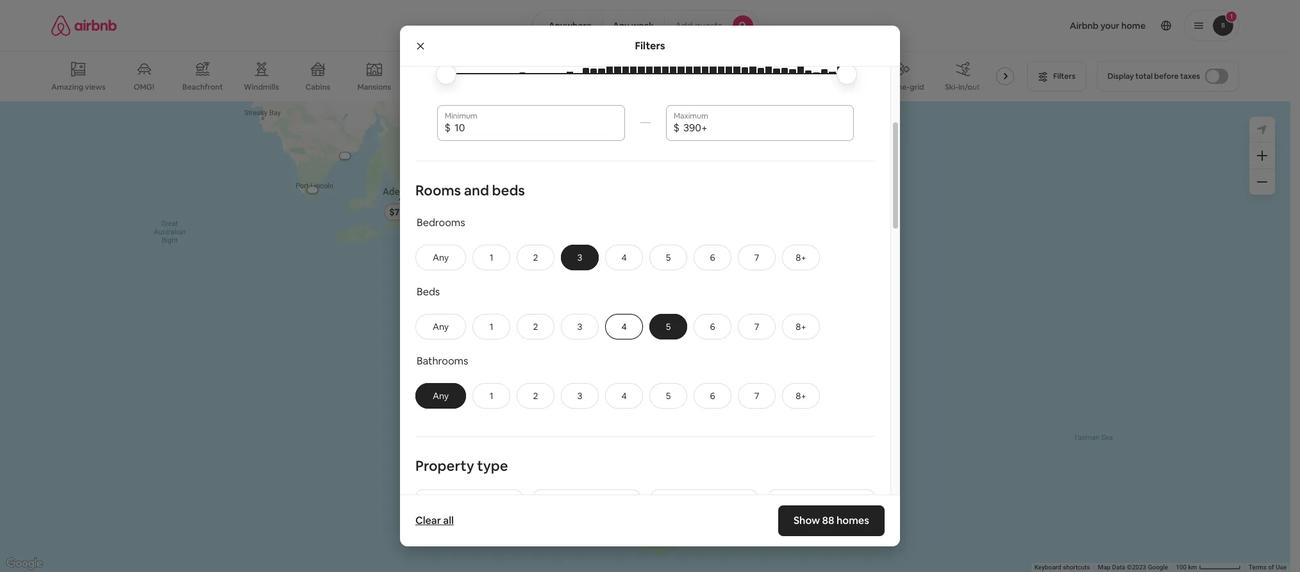 Task type: describe. For each thing, give the bounding box(es) containing it.
any week
[[613, 20, 654, 31]]

2 5 button from the top
[[650, 314, 688, 340]]

omg!
[[134, 82, 154, 92]]

3 for bathrooms
[[578, 390, 583, 402]]

display total before taxes button
[[1097, 61, 1240, 92]]

weymouth, australia viewed 153 times last week $236 night · nov 18 – 23
[[578, 373, 699, 414]]

2 button for bedrooms
[[517, 245, 555, 271]]

rooms and beds
[[416, 181, 525, 199]]

$236 button
[[655, 435, 691, 454]]

$276
[[554, 336, 574, 347]]

keyboard
[[1035, 564, 1062, 572]]

$509 button
[[787, 151, 820, 169]]

rooms
[[416, 181, 461, 199]]

homes
[[837, 514, 870, 528]]

most stays cost more than $98 per night. image
[[447, 33, 844, 110]]

keyboard shortcuts button
[[1035, 564, 1091, 573]]

$154 button
[[588, 304, 619, 322]]

$730
[[389, 206, 410, 218]]

bedrooms
[[417, 216, 465, 229]]

add guests button
[[665, 10, 758, 41]]

ski-
[[945, 82, 959, 92]]

weymouth,
[[578, 373, 631, 385]]

4 button for beds
[[605, 314, 643, 340]]

$479 button
[[785, 150, 818, 168]]

$ text field
[[455, 122, 617, 135]]

$236 inside weymouth, australia viewed 153 times last week $236 night · nov 18 – 23
[[578, 402, 601, 414]]

$153 for bottommost $153 'button'
[[595, 327, 614, 339]]

anywhere
[[549, 20, 592, 31]]

and
[[464, 181, 489, 199]]

filters dialog
[[400, 0, 900, 573]]

100 km button
[[1173, 564, 1245, 573]]

8+ button for bedrooms
[[783, 245, 820, 271]]

1 vertical spatial $153 button
[[589, 324, 620, 342]]

terms of use
[[1249, 564, 1287, 572]]

8+ for bathrooms
[[796, 390, 807, 402]]

100 km
[[1176, 564, 1199, 572]]

group inside google map
showing 73 stays. 'region'
[[568, 226, 988, 362]]

6 button for bedrooms
[[694, 245, 732, 271]]

property type
[[416, 457, 508, 475]]

any button for bedrooms
[[416, 245, 466, 271]]

google map
showing 73 stays. region
[[0, 101, 1291, 573]]

show for show list
[[619, 495, 642, 506]]

3 for beds
[[578, 321, 583, 333]]

7 for bedrooms
[[755, 252, 760, 263]]

terms
[[1249, 564, 1267, 572]]

·
[[628, 402, 631, 414]]

use
[[1276, 564, 1287, 572]]

mansions
[[358, 82, 391, 92]]

add to wishlist image
[[752, 236, 768, 252]]

$730 button
[[383, 203, 416, 221]]

4 button for bedrooms
[[605, 245, 643, 271]]

night
[[603, 402, 626, 414]]

views
[[85, 82, 106, 92]]

8+ button for beds
[[783, 314, 820, 340]]

1 button for beds
[[473, 314, 511, 340]]

google
[[1148, 564, 1169, 572]]

show 88 homes link
[[779, 506, 885, 537]]

1 button for bedrooms
[[473, 245, 511, 271]]

$83 button
[[787, 151, 815, 169]]

3 button for beds
[[561, 314, 599, 340]]

$61
[[594, 307, 608, 319]]

amazing
[[51, 82, 83, 92]]

the-
[[895, 82, 910, 92]]

$61 button
[[588, 304, 614, 322]]

castles
[[828, 82, 855, 92]]

shortcuts
[[1063, 564, 1091, 572]]

guests
[[695, 20, 723, 31]]

4 for bedrooms
[[622, 252, 627, 263]]

beds
[[417, 285, 440, 299]]

total
[[1136, 71, 1153, 81]]

2 button for bathrooms
[[517, 383, 555, 409]]

km
[[1189, 564, 1198, 572]]

any inside button
[[613, 20, 630, 31]]

anywhere button
[[533, 10, 603, 41]]

4 button for bathrooms
[[605, 383, 643, 409]]

153
[[614, 387, 628, 400]]

2 for bathrooms
[[533, 390, 538, 402]]

$278
[[593, 308, 614, 319]]

7 for beds
[[755, 321, 760, 333]]

7 button for bathrooms
[[738, 383, 776, 409]]

any week button
[[602, 10, 665, 41]]

zoom in image
[[1258, 151, 1268, 161]]

©2023
[[1127, 564, 1147, 572]]

amazing views
[[51, 82, 106, 92]]

$402
[[793, 150, 815, 162]]

map data ©2023 google
[[1098, 564, 1169, 572]]

bathrooms
[[417, 355, 468, 368]]

type
[[477, 457, 508, 475]]

8+ element for bathrooms
[[796, 390, 807, 402]]

google image
[[3, 556, 46, 573]]

$402 button
[[787, 147, 820, 165]]

of
[[1269, 564, 1275, 572]]

18
[[652, 402, 662, 414]]

$553 button
[[785, 150, 817, 168]]

2 for bedrooms
[[533, 252, 538, 263]]

3 any button from the top
[[416, 383, 466, 409]]

1 button for bathrooms
[[473, 383, 511, 409]]

5.0
[[754, 373, 768, 385]]

week inside button
[[632, 20, 654, 31]]



Task type: vqa. For each thing, say whether or not it's contained in the screenshot.
the 6 BUTTON for Bathrooms
yes



Task type: locate. For each thing, give the bounding box(es) containing it.
3 4 from the top
[[622, 390, 627, 402]]

$553
[[791, 153, 811, 165]]

$ for $ text box
[[445, 121, 451, 135]]

week up filters
[[632, 20, 654, 31]]

week up the 23
[[675, 387, 699, 400]]

0 vertical spatial 4 button
[[605, 245, 643, 271]]

any button down bedrooms
[[416, 245, 466, 271]]

$ text field
[[684, 122, 846, 135]]

$172 button
[[588, 304, 619, 322]]

add
[[676, 20, 693, 31]]

1 vertical spatial 8+
[[796, 321, 807, 333]]

1 vertical spatial 3
[[578, 321, 583, 333]]

2 2 button from the top
[[517, 314, 555, 340]]

1 4 button from the top
[[605, 245, 643, 271]]

1 vertical spatial $236
[[662, 438, 684, 451]]

$278 button
[[587, 304, 619, 322]]

$236 down viewed
[[578, 402, 601, 414]]

6
[[710, 252, 716, 263], [710, 321, 716, 333], [710, 390, 716, 402]]

1 for bathrooms
[[490, 390, 494, 402]]

last
[[657, 387, 673, 400]]

7 button
[[738, 245, 776, 271], [738, 314, 776, 340], [738, 383, 776, 409]]

3 7 from the top
[[755, 390, 760, 402]]

close image
[[582, 241, 590, 248]]

lakefront
[[413, 82, 449, 92]]

1 vertical spatial 2 button
[[517, 314, 555, 340]]

0 vertical spatial show
[[619, 495, 642, 506]]

2 8+ element from the top
[[796, 321, 807, 333]]

0 vertical spatial week
[[632, 20, 654, 31]]

0 horizontal spatial show
[[619, 495, 642, 506]]

beachfront
[[183, 82, 223, 92]]

show left 88
[[794, 514, 821, 528]]

$191 button
[[584, 246, 614, 264]]

8+ element for bedrooms
[[796, 252, 807, 263]]

any up bathrooms
[[433, 321, 449, 333]]

2 vertical spatial 8+ element
[[796, 390, 807, 402]]

2 8+ from the top
[[796, 321, 807, 333]]

23
[[671, 402, 682, 414]]

off-the-grid
[[880, 82, 925, 92]]

2 left "$191" button
[[533, 252, 538, 263]]

$153
[[654, 250, 673, 262], [595, 327, 614, 339]]

none search field containing anywhere
[[533, 10, 758, 41]]

2 vertical spatial any element
[[429, 390, 453, 402]]

2 left '$276' button at the bottom left of page
[[533, 321, 538, 333]]

0 vertical spatial 6 button
[[694, 245, 732, 271]]

2 2 from the top
[[533, 321, 538, 333]]

2 any element from the top
[[429, 321, 453, 333]]

3 2 button from the top
[[517, 383, 555, 409]]

show for show 88 homes
[[794, 514, 821, 528]]

1 3 from the top
[[578, 252, 583, 263]]

7 button for beds
[[738, 314, 776, 340]]

1 4 from the top
[[622, 252, 627, 263]]

$236 inside button
[[662, 438, 684, 451]]

3 8+ button from the top
[[783, 383, 820, 409]]

any button down bathrooms
[[416, 383, 466, 409]]

1 horizontal spatial $236
[[662, 438, 684, 451]]

all
[[443, 514, 454, 528]]

100
[[1176, 564, 1187, 572]]

0 vertical spatial 7 button
[[738, 245, 776, 271]]

2 vertical spatial 4
[[622, 390, 627, 402]]

1 vertical spatial 2
[[533, 321, 538, 333]]

0 vertical spatial 7
[[755, 252, 760, 263]]

group containing amazing views
[[51, 51, 1020, 101]]

1 8+ button from the top
[[783, 245, 820, 271]]

any element for beds
[[429, 321, 453, 333]]

2 vertical spatial 8+ button
[[783, 383, 820, 409]]

1 button
[[473, 245, 511, 271], [473, 314, 511, 340], [473, 383, 511, 409]]

1 6 button from the top
[[694, 245, 732, 271]]

2 vertical spatial 2 button
[[517, 383, 555, 409]]

1 1 from the top
[[490, 252, 494, 263]]

0 vertical spatial 3 button
[[561, 245, 599, 271]]

7 down 5.0 out of 5 average rating image
[[755, 390, 760, 402]]

clear all
[[416, 514, 454, 528]]

2 vertical spatial 7 button
[[738, 383, 776, 409]]

0 horizontal spatial week
[[632, 20, 654, 31]]

2 vertical spatial 2
[[533, 390, 538, 402]]

1 1 button from the top
[[473, 245, 511, 271]]

2 vertical spatial 3
[[578, 390, 583, 402]]

1 vertical spatial 8+ button
[[783, 314, 820, 340]]

4 button
[[605, 245, 643, 271], [605, 314, 643, 340], [605, 383, 643, 409]]

show inside button
[[619, 495, 642, 506]]

2 vertical spatial 4 button
[[605, 383, 643, 409]]

2 1 button from the top
[[473, 314, 511, 340]]

0 vertical spatial group
[[51, 51, 1020, 101]]

filters
[[635, 39, 665, 52]]

1 vertical spatial any element
[[429, 321, 453, 333]]

1 vertical spatial 4 button
[[605, 314, 643, 340]]

2 any button from the top
[[416, 314, 466, 340]]

3 2 from the top
[[533, 390, 538, 402]]

0 horizontal spatial $153 button
[[589, 324, 620, 342]]

1 for bedrooms
[[490, 252, 494, 263]]

1 vertical spatial 6 button
[[694, 314, 732, 340]]

week inside weymouth, australia viewed 153 times last week $236 night · nov 18 – 23
[[675, 387, 699, 400]]

any element down bedrooms
[[429, 252, 453, 263]]

nov
[[633, 402, 650, 414]]

any element down bathrooms
[[429, 390, 453, 402]]

7 up 5.0 out of 5 average rating image
[[755, 321, 760, 333]]

1 vertical spatial 5 button
[[650, 314, 688, 340]]

show left list
[[619, 495, 642, 506]]

1 vertical spatial 1
[[490, 321, 494, 333]]

4 for bathrooms
[[622, 390, 627, 402]]

0 horizontal spatial $
[[445, 121, 451, 135]]

1 5 from the top
[[666, 252, 671, 263]]

2 $ from the left
[[674, 121, 680, 135]]

3 button for bathrooms
[[561, 383, 599, 409]]

1 horizontal spatial week
[[675, 387, 699, 400]]

any down bathrooms
[[433, 390, 449, 402]]

2 vertical spatial any button
[[416, 383, 466, 409]]

before
[[1155, 71, 1179, 81]]

any for any button related to bedrooms
[[433, 252, 449, 263]]

3
[[578, 252, 583, 263], [578, 321, 583, 333], [578, 390, 583, 402]]

3 3 button from the top
[[561, 383, 599, 409]]

6 button
[[694, 245, 732, 271], [694, 314, 732, 340], [694, 383, 732, 409]]

2 left viewed
[[533, 390, 538, 402]]

2 for beds
[[533, 321, 538, 333]]

0 vertical spatial 1 button
[[473, 245, 511, 271]]

3 7 button from the top
[[738, 383, 776, 409]]

0 vertical spatial 4
[[622, 252, 627, 263]]

2
[[533, 252, 538, 263], [533, 321, 538, 333], [533, 390, 538, 402]]

$
[[445, 121, 451, 135], [674, 121, 680, 135]]

0 vertical spatial any element
[[429, 252, 453, 263]]

0 vertical spatial $153 button
[[648, 247, 679, 265]]

8+
[[796, 252, 807, 263], [796, 321, 807, 333], [796, 390, 807, 402]]

2 4 from the top
[[622, 321, 627, 333]]

2 6 from the top
[[710, 321, 716, 333]]

2 vertical spatial 6 button
[[694, 383, 732, 409]]

6 for bathrooms
[[710, 390, 716, 402]]

display total before taxes
[[1108, 71, 1201, 81]]

map
[[1098, 564, 1111, 572]]

3 8+ element from the top
[[796, 390, 807, 402]]

$236
[[578, 402, 601, 414], [662, 438, 684, 451]]

2 vertical spatial 5 button
[[650, 383, 688, 409]]

5 button for bathrooms
[[650, 383, 688, 409]]

8+ for bedrooms
[[796, 252, 807, 263]]

2 vertical spatial 1
[[490, 390, 494, 402]]

0 vertical spatial 2
[[533, 252, 538, 263]]

1 vertical spatial $153
[[595, 327, 614, 339]]

show list
[[619, 495, 657, 506]]

list
[[644, 495, 657, 506]]

2 4 button from the top
[[605, 314, 643, 340]]

5
[[666, 252, 671, 263], [666, 321, 671, 333], [666, 390, 671, 402]]

any right the anywhere
[[613, 20, 630, 31]]

$154
[[593, 308, 613, 319]]

0 horizontal spatial $153
[[595, 327, 614, 339]]

any for any button associated with beds
[[433, 321, 449, 333]]

4
[[622, 252, 627, 263], [622, 321, 627, 333], [622, 390, 627, 402]]

$236 down the 23
[[662, 438, 684, 451]]

1 vertical spatial 7 button
[[738, 314, 776, 340]]

2 vertical spatial 8+
[[796, 390, 807, 402]]

1
[[490, 252, 494, 263], [490, 321, 494, 333], [490, 390, 494, 402]]

3 6 button from the top
[[694, 383, 732, 409]]

8+ element
[[796, 252, 807, 263], [796, 321, 807, 333], [796, 390, 807, 402]]

2 5 from the top
[[666, 321, 671, 333]]

any button up bathrooms
[[416, 314, 466, 340]]

$479
[[791, 153, 812, 165]]

0 vertical spatial 5 button
[[650, 245, 688, 271]]

3 5 button from the top
[[650, 383, 688, 409]]

$83
[[793, 154, 809, 165]]

$509
[[793, 154, 814, 166]]

3 5 from the top
[[666, 390, 671, 402]]

0 vertical spatial 8+
[[796, 252, 807, 263]]

0 vertical spatial 6
[[710, 252, 716, 263]]

1 vertical spatial 8+ element
[[796, 321, 807, 333]]

5 for bathrooms
[[666, 390, 671, 402]]

1 vertical spatial 3 button
[[561, 314, 599, 340]]

8+ button for bathrooms
[[783, 383, 820, 409]]

show inside filters dialog
[[794, 514, 821, 528]]

clear all button
[[409, 509, 460, 534]]

0 vertical spatial 1
[[490, 252, 494, 263]]

$153 button
[[648, 247, 679, 265], [589, 324, 620, 342]]

1 6 from the top
[[710, 252, 716, 263]]

6 for beds
[[710, 321, 716, 333]]

keyboard shortcuts
[[1035, 564, 1091, 572]]

times
[[631, 387, 655, 400]]

2 vertical spatial 3 button
[[561, 383, 599, 409]]

7 down add to wishlist icon
[[755, 252, 760, 263]]

data
[[1113, 564, 1126, 572]]

in/out
[[959, 82, 981, 92]]

zoom out image
[[1258, 177, 1268, 187]]

2 6 button from the top
[[694, 314, 732, 340]]

display
[[1108, 71, 1134, 81]]

3 8+ from the top
[[796, 390, 807, 402]]

3 1 from the top
[[490, 390, 494, 402]]

0 vertical spatial 2 button
[[517, 245, 555, 271]]

1 vertical spatial 4
[[622, 321, 627, 333]]

1 horizontal spatial $153 button
[[648, 247, 679, 265]]

1 7 button from the top
[[738, 245, 776, 271]]

1 vertical spatial 6
[[710, 321, 716, 333]]

6 button for beds
[[694, 314, 732, 340]]

1 horizontal spatial $
[[674, 121, 680, 135]]

2 7 from the top
[[755, 321, 760, 333]]

$276 button
[[548, 333, 580, 351]]

grid
[[910, 82, 925, 92]]

3 6 from the top
[[710, 390, 716, 402]]

1 8+ from the top
[[796, 252, 807, 263]]

None search field
[[533, 10, 758, 41]]

any element for bedrooms
[[429, 252, 453, 263]]

3 any element from the top
[[429, 390, 453, 402]]

property
[[416, 457, 474, 475]]

any down bedrooms
[[433, 252, 449, 263]]

$ for $ text field
[[674, 121, 680, 135]]

show 88 homes
[[794, 514, 870, 528]]

any element
[[429, 252, 453, 263], [429, 321, 453, 333], [429, 390, 453, 402]]

–
[[664, 402, 669, 414]]

2 button
[[517, 245, 555, 271], [517, 314, 555, 340], [517, 383, 555, 409]]

0 vertical spatial $153
[[654, 250, 673, 262]]

viewed
[[578, 387, 612, 400]]

profile element
[[774, 0, 1240, 51]]

$191
[[589, 250, 608, 261]]

beds
[[492, 181, 525, 199]]

1 2 from the top
[[533, 252, 538, 263]]

cabins
[[306, 82, 330, 92]]

show
[[619, 495, 642, 506], [794, 514, 821, 528]]

7 for bathrooms
[[755, 390, 760, 402]]

0 vertical spatial 8+ element
[[796, 252, 807, 263]]

1 vertical spatial 5
[[666, 321, 671, 333]]

3 3 from the top
[[578, 390, 583, 402]]

2 3 button from the top
[[561, 314, 599, 340]]

any button for beds
[[416, 314, 466, 340]]

3 4 button from the top
[[605, 383, 643, 409]]

2 1 from the top
[[490, 321, 494, 333]]

1 any element from the top
[[429, 252, 453, 263]]

1 horizontal spatial $153
[[654, 250, 673, 262]]

any element up bathrooms
[[429, 321, 453, 333]]

5.0 out of 5 average rating image
[[744, 373, 768, 385]]

2 vertical spatial 1 button
[[473, 383, 511, 409]]

0 vertical spatial any button
[[416, 245, 466, 271]]

0 vertical spatial 8+ button
[[783, 245, 820, 271]]

2 7 button from the top
[[738, 314, 776, 340]]

off-
[[880, 82, 895, 92]]

1 8+ element from the top
[[796, 252, 807, 263]]

1 7 from the top
[[755, 252, 760, 263]]

1 vertical spatial show
[[794, 514, 821, 528]]

1 vertical spatial 1 button
[[473, 314, 511, 340]]

2 vertical spatial 6
[[710, 390, 716, 402]]

show list button
[[606, 485, 685, 516]]

1 vertical spatial group
[[568, 226, 988, 362]]

88
[[823, 514, 835, 528]]

5 for bedrooms
[[666, 252, 671, 263]]

0 vertical spatial 5
[[666, 252, 671, 263]]

3 1 button from the top
[[473, 383, 511, 409]]

2 vertical spatial 5
[[666, 390, 671, 402]]

any for 1st any button from the bottom
[[433, 390, 449, 402]]

5 button for bedrooms
[[650, 245, 688, 271]]

2 8+ button from the top
[[783, 314, 820, 340]]

7
[[755, 252, 760, 263], [755, 321, 760, 333], [755, 390, 760, 402]]

3 down weymouth,
[[578, 390, 583, 402]]

2 3 from the top
[[578, 321, 583, 333]]

1 5 button from the top
[[650, 245, 688, 271]]

group
[[51, 51, 1020, 101], [568, 226, 988, 362]]

1 vertical spatial any button
[[416, 314, 466, 340]]

4 for beds
[[622, 321, 627, 333]]

0 horizontal spatial $236
[[578, 402, 601, 414]]

1 $ from the left
[[445, 121, 451, 135]]

windmills
[[244, 82, 279, 92]]

australia
[[633, 373, 673, 385]]

8+ for beds
[[796, 321, 807, 333]]

3 down close image
[[578, 252, 583, 263]]

6 button for bathrooms
[[694, 383, 732, 409]]

8+ element for beds
[[796, 321, 807, 333]]

7 button for bedrooms
[[738, 245, 776, 271]]

1 for beds
[[490, 321, 494, 333]]

$153 for the topmost $153 'button'
[[654, 250, 673, 262]]

6 for bedrooms
[[710, 252, 716, 263]]

0 vertical spatial $236
[[578, 402, 601, 414]]

1 horizontal spatial show
[[794, 514, 821, 528]]

3 left the $61 button
[[578, 321, 583, 333]]

4 up night on the bottom
[[622, 390, 627, 402]]

3 button
[[561, 245, 599, 271], [561, 314, 599, 340], [561, 383, 599, 409]]

1 vertical spatial week
[[675, 387, 699, 400]]

2 button for beds
[[517, 314, 555, 340]]

4 right the $191
[[622, 252, 627, 263]]

1 vertical spatial 7
[[755, 321, 760, 333]]

clear
[[416, 514, 441, 528]]

ski-in/out
[[945, 82, 981, 92]]

1 3 button from the top
[[561, 245, 599, 271]]

1 2 button from the top
[[517, 245, 555, 271]]

1 any button from the top
[[416, 245, 466, 271]]

4 right $172 button
[[622, 321, 627, 333]]

$172
[[594, 308, 613, 319]]

2 vertical spatial 7
[[755, 390, 760, 402]]

0 vertical spatial 3
[[578, 252, 583, 263]]



